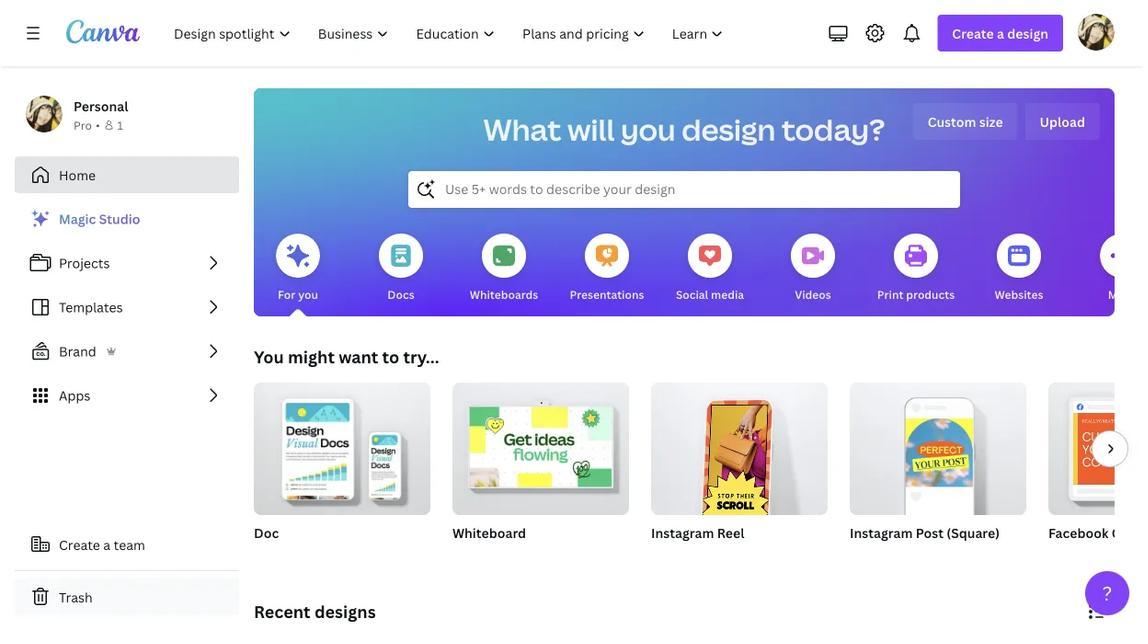 Task type: vqa. For each thing, say whether or not it's contained in the screenshot.
the topmost Your
no



Task type: locate. For each thing, give the bounding box(es) containing it.
•
[[96, 117, 100, 133]]

designs
[[315, 600, 376, 623]]

create up custom size
[[953, 24, 995, 42]]

instagram left reel
[[652, 524, 714, 542]]

videos button
[[791, 221, 836, 317]]

1 vertical spatial you
[[298, 287, 318, 302]]

you inside button
[[298, 287, 318, 302]]

a inside create a team button
[[103, 536, 111, 554]]

personal
[[74, 97, 128, 115]]

more button
[[1101, 221, 1145, 317]]

a for team
[[103, 536, 111, 554]]

stephanie aranda image
[[1079, 14, 1115, 50]]

facebook
[[1049, 524, 1109, 542]]

1 horizontal spatial design
[[1008, 24, 1049, 42]]

will
[[568, 110, 615, 150]]

custom size button
[[913, 103, 1018, 140]]

to
[[382, 346, 400, 368]]

you
[[621, 110, 676, 150], [298, 287, 318, 302]]

0 vertical spatial create
[[953, 24, 995, 42]]

1 vertical spatial create
[[59, 536, 100, 554]]

you right will
[[621, 110, 676, 150]]

0 vertical spatial you
[[621, 110, 676, 150]]

instagram
[[652, 524, 714, 542], [850, 524, 913, 542]]

instagram reel
[[652, 524, 745, 542]]

0 horizontal spatial instagram
[[652, 524, 714, 542]]

today?
[[782, 110, 886, 150]]

create a team button
[[15, 526, 239, 563]]

create a design button
[[938, 15, 1064, 52]]

facebook cover
[[1049, 524, 1145, 542]]

magic studio
[[59, 210, 140, 228]]

a
[[998, 24, 1005, 42], [103, 536, 111, 554]]

a for design
[[998, 24, 1005, 42]]

studio
[[99, 210, 140, 228]]

apps
[[59, 387, 91, 404]]

websites button
[[995, 221, 1044, 317]]

social media
[[676, 287, 745, 302]]

reel
[[718, 524, 745, 542]]

design up search search field
[[682, 110, 776, 150]]

design
[[1008, 24, 1049, 42], [682, 110, 776, 150]]

print products button
[[878, 221, 955, 317]]

group
[[254, 375, 431, 515], [453, 375, 629, 515], [652, 375, 828, 526], [850, 375, 1027, 515], [1049, 383, 1145, 515]]

Search search field
[[445, 172, 924, 207]]

create
[[953, 24, 995, 42], [59, 536, 100, 554]]

1 horizontal spatial you
[[621, 110, 676, 150]]

apps link
[[15, 377, 239, 414]]

top level navigation element
[[162, 15, 739, 52]]

(square)
[[947, 524, 1000, 542]]

1 instagram from the left
[[652, 524, 714, 542]]

list
[[15, 201, 239, 414]]

projects
[[59, 254, 110, 272]]

list containing magic studio
[[15, 201, 239, 414]]

?
[[1103, 580, 1113, 606]]

design left stephanie aranda icon
[[1008, 24, 1049, 42]]

1 horizontal spatial instagram
[[850, 524, 913, 542]]

a inside create a design dropdown button
[[998, 24, 1005, 42]]

1 vertical spatial design
[[682, 110, 776, 150]]

you right for
[[298, 287, 318, 302]]

docs
[[388, 287, 415, 302]]

recent
[[254, 600, 311, 623]]

a up size
[[998, 24, 1005, 42]]

size
[[980, 113, 1004, 130]]

projects link
[[15, 245, 239, 282]]

instagram left post
[[850, 524, 913, 542]]

might
[[288, 346, 335, 368]]

for
[[278, 287, 296, 302]]

0 vertical spatial a
[[998, 24, 1005, 42]]

0 horizontal spatial create
[[59, 536, 100, 554]]

instagram inside instagram post (square) group
[[850, 524, 913, 542]]

2 instagram from the left
[[850, 524, 913, 542]]

you might want to try...
[[254, 346, 440, 368]]

create left team
[[59, 536, 100, 554]]

brand
[[59, 343, 96, 360]]

0 vertical spatial design
[[1008, 24, 1049, 42]]

create inside button
[[59, 536, 100, 554]]

None search field
[[409, 171, 961, 208]]

1 vertical spatial a
[[103, 536, 111, 554]]

0 horizontal spatial you
[[298, 287, 318, 302]]

docs button
[[379, 221, 423, 317]]

1 horizontal spatial create
[[953, 24, 995, 42]]

1 horizontal spatial a
[[998, 24, 1005, 42]]

recent designs
[[254, 600, 376, 623]]

templates
[[59, 299, 123, 316]]

instagram inside instagram reel group
[[652, 524, 714, 542]]

create inside dropdown button
[[953, 24, 995, 42]]

team
[[114, 536, 145, 554]]

pro •
[[74, 117, 100, 133]]

0 horizontal spatial a
[[103, 536, 111, 554]]

facebook cover group
[[1049, 383, 1145, 565]]

a left team
[[103, 536, 111, 554]]

products
[[907, 287, 955, 302]]

upload button
[[1026, 103, 1101, 140]]

templates link
[[15, 289, 239, 326]]

create a team
[[59, 536, 145, 554]]



Task type: describe. For each thing, give the bounding box(es) containing it.
brand link
[[15, 333, 239, 370]]

? button
[[1086, 571, 1130, 616]]

presentations button
[[570, 221, 645, 317]]

trash link
[[15, 579, 239, 616]]

group for instagram post (square)
[[850, 375, 1027, 515]]

home link
[[15, 156, 239, 193]]

doc group
[[254, 375, 431, 565]]

whiteboards
[[470, 287, 539, 302]]

whiteboard group
[[453, 375, 629, 565]]

create a design
[[953, 24, 1049, 42]]

design inside dropdown button
[[1008, 24, 1049, 42]]

instagram post (square)
[[850, 524, 1000, 542]]

magic
[[59, 210, 96, 228]]

more
[[1109, 287, 1137, 302]]

trash
[[59, 589, 93, 606]]

instagram for instagram reel
[[652, 524, 714, 542]]

cover
[[1112, 524, 1145, 542]]

for you button
[[276, 221, 320, 317]]

magic studio link
[[15, 201, 239, 237]]

0 horizontal spatial design
[[682, 110, 776, 150]]

for you
[[278, 287, 318, 302]]

create for create a design
[[953, 24, 995, 42]]

instagram reel group
[[652, 375, 828, 565]]

create for create a team
[[59, 536, 100, 554]]

group for facebook cover
[[1049, 383, 1145, 515]]

social media button
[[676, 221, 745, 317]]

upload
[[1040, 113, 1086, 130]]

instagram for instagram post (square)
[[850, 524, 913, 542]]

media
[[711, 287, 745, 302]]

pro
[[74, 117, 92, 133]]

whiteboard
[[453, 524, 526, 542]]

try...
[[403, 346, 440, 368]]

custom
[[928, 113, 977, 130]]

post
[[916, 524, 944, 542]]

1
[[117, 117, 123, 133]]

print products
[[878, 287, 955, 302]]

what will you design today?
[[484, 110, 886, 150]]

videos
[[795, 287, 832, 302]]

social
[[676, 287, 709, 302]]

what
[[484, 110, 562, 150]]

presentations
[[570, 287, 645, 302]]

instagram post (square) group
[[850, 375, 1027, 565]]

home
[[59, 166, 96, 184]]

whiteboards button
[[470, 221, 539, 317]]

websites
[[995, 287, 1044, 302]]

doc
[[254, 524, 279, 542]]

want
[[339, 346, 378, 368]]

you
[[254, 346, 284, 368]]

group for instagram reel
[[652, 375, 828, 526]]

print
[[878, 287, 904, 302]]

custom size
[[928, 113, 1004, 130]]



